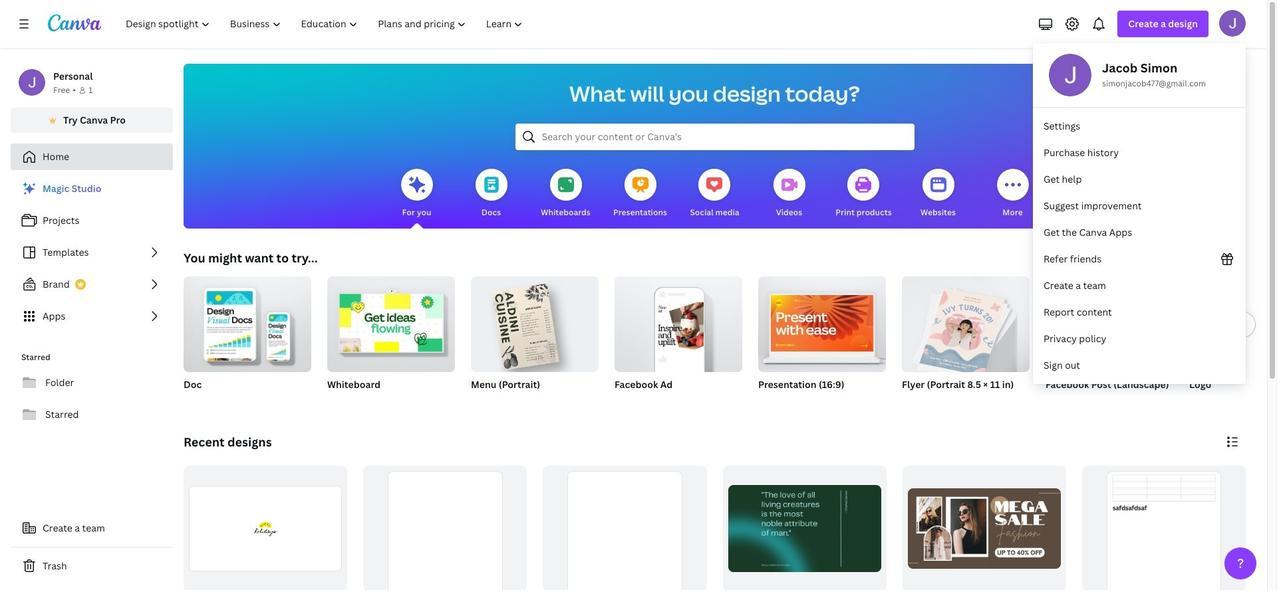 Task type: vqa. For each thing, say whether or not it's contained in the screenshot.
group
yes



Task type: describe. For each thing, give the bounding box(es) containing it.
1 horizontal spatial list
[[1033, 113, 1246, 379]]



Task type: locate. For each thing, give the bounding box(es) containing it.
menu
[[1033, 43, 1246, 385]]

top level navigation element
[[117, 11, 535, 37]]

0 horizontal spatial list
[[11, 176, 173, 330]]

Search search field
[[542, 124, 888, 150]]

None search field
[[515, 124, 915, 150]]

list
[[1033, 113, 1246, 379], [11, 176, 173, 330]]

jacob simon image
[[1220, 10, 1246, 37]]

group
[[184, 271, 311, 409], [184, 271, 311, 373], [327, 271, 455, 409], [327, 271, 455, 373], [471, 271, 599, 409], [471, 271, 599, 373], [902, 271, 1030, 409], [902, 271, 1030, 377], [615, 277, 743, 409], [615, 277, 743, 373], [759, 277, 886, 409], [1046, 277, 1174, 409], [1190, 277, 1278, 409], [184, 466, 347, 591], [363, 466, 527, 591], [903, 466, 1067, 591], [1082, 466, 1246, 591]]



